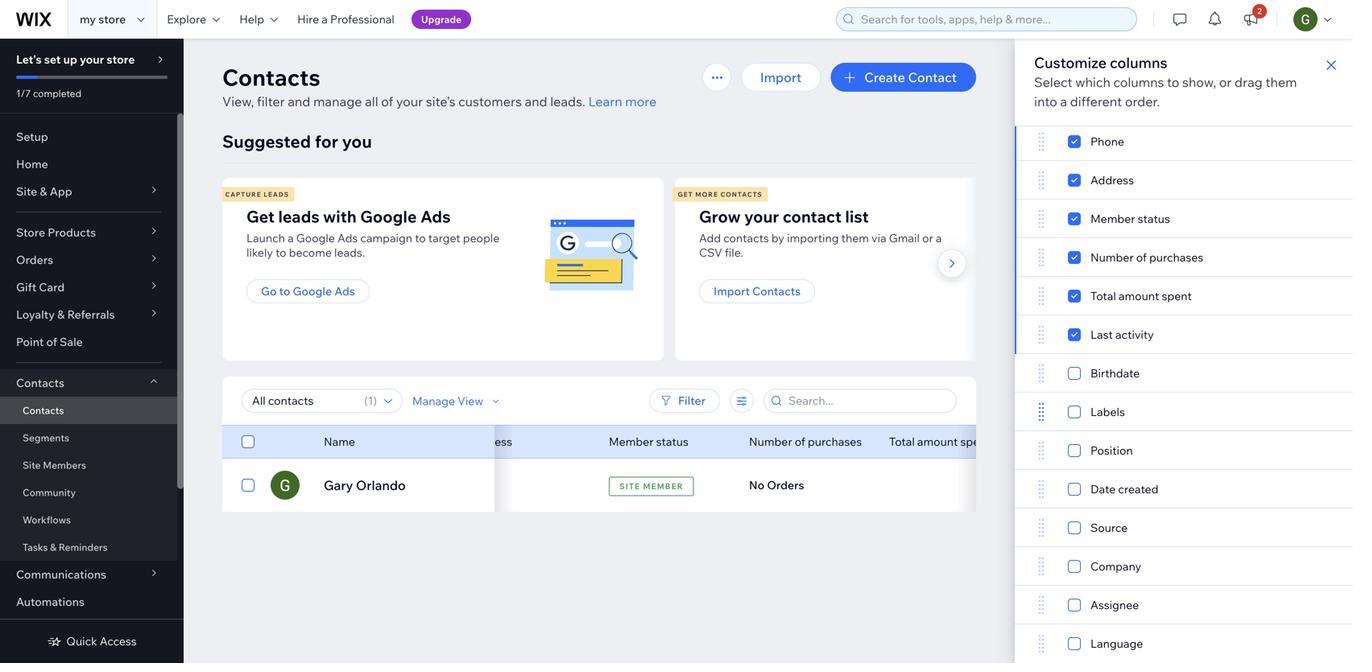 Task type: vqa. For each thing, say whether or not it's contained in the screenshot.
Orders dropdown button
yes



Task type: locate. For each thing, give the bounding box(es) containing it.
6 drag . image from the top
[[1034, 519, 1049, 538]]

drag . image down into
[[1034, 132, 1049, 151]]

of right all
[[381, 93, 393, 110]]

1 horizontal spatial orders
[[767, 478, 804, 493]]

1 vertical spatial amount
[[917, 435, 958, 449]]

file.
[[725, 246, 743, 260]]

1 horizontal spatial import
[[760, 69, 802, 85]]

a
[[322, 12, 328, 26], [1060, 93, 1067, 110], [288, 231, 294, 245], [936, 231, 942, 245]]

8 drag . image from the top
[[1034, 596, 1049, 615]]

1 vertical spatial &
[[57, 308, 65, 322]]

1 vertical spatial member status
[[609, 435, 689, 449]]

4 drag . image from the top
[[1034, 287, 1049, 306]]

spent inside option
[[1162, 289, 1192, 303]]

go
[[261, 284, 277, 298]]

0 horizontal spatial spent
[[960, 435, 990, 449]]

google down become
[[293, 284, 332, 298]]

to left target
[[415, 231, 426, 245]]

position
[[1091, 444, 1133, 458]]

a inside customize columns select which columns to show, or drag them into a different order.
[[1060, 93, 1067, 110]]

Search... field
[[784, 390, 951, 412]]

5 drag . image from the top
[[1034, 480, 1049, 499]]

ads down get leads with google ads launch a google ads campaign to target people likely to become leads.
[[334, 284, 355, 298]]

drag . image left company option
[[1034, 557, 1049, 577]]

drag . image inside address button
[[1034, 171, 1049, 190]]

0 horizontal spatial purchases
[[808, 435, 862, 449]]

import inside button
[[714, 284, 750, 298]]

orlandogary85@gmail.com
[[188, 478, 333, 493]]

2 vertical spatial member
[[643, 482, 684, 492]]

0 vertical spatial leads.
[[550, 93, 585, 110]]

0 vertical spatial status
[[1138, 212, 1170, 226]]

1 vertical spatial total
[[889, 435, 915, 449]]

get
[[246, 207, 275, 227]]

purchases down the member status button
[[1149, 250, 1203, 265]]

number of purchases up total amount spent option
[[1091, 250, 1203, 265]]

0 vertical spatial total amount spent
[[1091, 289, 1192, 303]]

Member status checkbox
[[1068, 209, 1170, 229]]

import
[[760, 69, 802, 85], [714, 284, 750, 298]]

capture
[[225, 190, 261, 199]]

let's set up your store
[[16, 52, 135, 66]]

0 horizontal spatial status
[[656, 435, 689, 449]]

1 vertical spatial number
[[749, 435, 792, 449]]

and right filter
[[288, 93, 310, 110]]

leads.
[[550, 93, 585, 110], [334, 246, 365, 260]]

1 vertical spatial google
[[296, 231, 335, 245]]

drag . image left language checkbox
[[1034, 635, 1049, 654]]

0 vertical spatial total
[[1091, 289, 1116, 303]]

1 vertical spatial status
[[656, 435, 689, 449]]

your inside sidebar element
[[80, 52, 104, 66]]

0 vertical spatial phone
[[1091, 135, 1124, 149]]

0 vertical spatial spent
[[1162, 289, 1192, 303]]

drag . image for source
[[1034, 519, 1049, 538]]

0 horizontal spatial address
[[469, 435, 512, 449]]

&
[[40, 184, 47, 199], [57, 308, 65, 322], [50, 542, 56, 554]]

drag . image inside birthdate button
[[1034, 364, 1049, 383]]

1/7
[[16, 87, 31, 99]]

0 vertical spatial address
[[1091, 173, 1134, 187]]

total amount spent inside option
[[1091, 289, 1192, 303]]

number up the no orders
[[749, 435, 792, 449]]

Number of purchases checkbox
[[1068, 248, 1203, 267]]

last
[[1091, 328, 1113, 342]]

a right the gmail
[[936, 231, 942, 245]]

0 horizontal spatial number
[[749, 435, 792, 449]]

0 vertical spatial or
[[1219, 74, 1232, 90]]

point of sale
[[16, 335, 83, 349]]

1 drag . image from the top
[[1034, 132, 1049, 151]]

become
[[289, 246, 332, 260]]

Total amount spent checkbox
[[1068, 287, 1192, 306]]

0 vertical spatial them
[[1266, 74, 1297, 90]]

automations
[[16, 595, 85, 609]]

drag . image left birthdate option
[[1034, 364, 1049, 383]]

drag . image inside total amount spent button
[[1034, 287, 1049, 306]]

Company checkbox
[[1068, 557, 1141, 577]]

1 vertical spatial address
[[469, 435, 512, 449]]

to
[[1167, 74, 1179, 90], [415, 231, 426, 245], [276, 246, 286, 260], [279, 284, 290, 298]]

contacts down by
[[752, 284, 801, 298]]

0 horizontal spatial leads.
[[334, 246, 365, 260]]

or right the gmail
[[922, 231, 933, 245]]

drag . image inside the member status button
[[1034, 209, 1049, 229]]

Birthdate checkbox
[[1068, 364, 1140, 383]]

1 horizontal spatial &
[[50, 542, 56, 554]]

site
[[16, 184, 37, 199], [23, 459, 41, 472], [619, 482, 640, 492]]

1 horizontal spatial phone
[[1091, 135, 1124, 149]]

None checkbox
[[242, 433, 255, 452], [242, 476, 255, 495], [242, 433, 255, 452], [242, 476, 255, 495]]

a inside "grow your contact list add contacts by importing them via gmail or a csv file."
[[936, 231, 942, 245]]

0 vertical spatial number of purchases
[[1091, 250, 1203, 265]]

leads. inside get leads with google ads launch a google ads campaign to target people likely to become leads.
[[334, 246, 365, 260]]

phone inside checkbox
[[1091, 135, 1124, 149]]

drag . image inside position button
[[1034, 441, 1049, 461]]

address down view
[[469, 435, 512, 449]]

2 vertical spatial &
[[50, 542, 56, 554]]

3 drag . image from the top
[[1034, 364, 1049, 383]]

contacts inside popup button
[[16, 376, 64, 390]]

to left show,
[[1167, 74, 1179, 90]]

1 horizontal spatial leads.
[[550, 93, 585, 110]]

quick
[[66, 635, 97, 649]]

0 vertical spatial number
[[1091, 250, 1134, 265]]

drag . image left last
[[1034, 325, 1049, 345]]

store right my
[[98, 12, 126, 26]]

list containing get leads with google ads
[[220, 178, 1123, 361]]

drag . image inside company button
[[1034, 557, 1049, 577]]

target
[[428, 231, 460, 245]]

9 drag . image from the top
[[1034, 635, 1049, 654]]

purchases down search... field
[[808, 435, 862, 449]]

1 vertical spatial leads.
[[334, 246, 365, 260]]

and
[[288, 93, 310, 110], [525, 93, 547, 110]]

setup link
[[0, 123, 177, 151]]

drag . image for member status
[[1034, 209, 1049, 229]]

upgrade
[[421, 13, 462, 25]]

1 vertical spatial store
[[107, 52, 135, 66]]

contacts
[[721, 190, 763, 199]]

or left drag
[[1219, 74, 1232, 90]]

1 horizontal spatial total
[[1091, 289, 1116, 303]]

gmail
[[889, 231, 920, 245]]

1 horizontal spatial and
[[525, 93, 547, 110]]

more
[[625, 93, 657, 110]]

1 vertical spatial member
[[609, 435, 654, 449]]

7 drag . image from the top
[[1034, 557, 1049, 577]]

sidebar element
[[0, 39, 184, 664]]

0 vertical spatial &
[[40, 184, 47, 199]]

0 horizontal spatial import
[[714, 284, 750, 298]]

2 drag . image from the top
[[1034, 209, 1049, 229]]

member inside member status 'option'
[[1091, 212, 1135, 226]]

your up contacts on the right of the page
[[744, 207, 779, 227]]

0 horizontal spatial phone
[[329, 435, 362, 449]]

phone up address option
[[1091, 135, 1124, 149]]

position button
[[1015, 432, 1353, 470]]

create
[[864, 69, 905, 85]]

number of purchases inside option
[[1091, 250, 1203, 265]]

1 horizontal spatial total amount spent
[[1091, 289, 1192, 303]]

1 horizontal spatial amount
[[1119, 289, 1159, 303]]

1 horizontal spatial or
[[1219, 74, 1232, 90]]

members
[[43, 459, 86, 472]]

leads. left learn
[[550, 93, 585, 110]]

1 vertical spatial them
[[841, 231, 869, 245]]

& right loyalty
[[57, 308, 65, 322]]

1 vertical spatial your
[[396, 93, 423, 110]]

number down member status 'option'
[[1091, 250, 1134, 265]]

4 drag . image from the top
[[1034, 403, 1049, 422]]

communications
[[16, 568, 106, 582]]

1 vertical spatial columns
[[1113, 74, 1164, 90]]

Labels checkbox
[[1068, 403, 1125, 422]]

google up campaign
[[360, 207, 417, 227]]

0 vertical spatial import
[[760, 69, 802, 85]]

2 vertical spatial site
[[619, 482, 640, 492]]

and right customers
[[525, 93, 547, 110]]

amount inside option
[[1119, 289, 1159, 303]]

show,
[[1182, 74, 1216, 90]]

1 vertical spatial total amount spent
[[889, 435, 990, 449]]

number inside number of purchases option
[[1091, 250, 1134, 265]]

)
[[373, 394, 377, 408]]

1 vertical spatial orders
[[767, 478, 804, 493]]

5 drag . image from the top
[[1034, 441, 1049, 461]]

orders right no
[[767, 478, 804, 493]]

& left app
[[40, 184, 47, 199]]

2 vertical spatial your
[[744, 207, 779, 227]]

(
[[364, 394, 368, 408]]

drag . image inside source button
[[1034, 519, 1049, 538]]

total up last
[[1091, 289, 1116, 303]]

get more contacts
[[678, 190, 763, 199]]

1 vertical spatial or
[[922, 231, 933, 245]]

up
[[63, 52, 77, 66]]

number
[[1091, 250, 1134, 265], [749, 435, 792, 449]]

Unsaved view field
[[247, 390, 359, 412]]

your inside "grow your contact list add contacts by importing them via gmail or a csv file."
[[744, 207, 779, 227]]

source
[[1091, 521, 1128, 535]]

0 vertical spatial member status
[[1091, 212, 1170, 226]]

& right tasks
[[50, 542, 56, 554]]

your left site's
[[396, 93, 423, 110]]

likely
[[246, 246, 273, 260]]

leads. down with
[[334, 246, 365, 260]]

member status
[[1091, 212, 1170, 226], [609, 435, 689, 449]]

contacts up the segments
[[23, 405, 64, 417]]

1 vertical spatial ads
[[337, 231, 358, 245]]

a down leads
[[288, 231, 294, 245]]

3 drag . image from the top
[[1034, 248, 1049, 267]]

2 horizontal spatial &
[[57, 308, 65, 322]]

your
[[80, 52, 104, 66], [396, 93, 423, 110], [744, 207, 779, 227]]

tasks & reminders link
[[0, 534, 177, 561]]

1 horizontal spatial number of purchases
[[1091, 250, 1203, 265]]

ads up target
[[420, 207, 451, 227]]

amount
[[1119, 289, 1159, 303], [917, 435, 958, 449]]

0 horizontal spatial your
[[80, 52, 104, 66]]

your inside the "contacts view, filter and manage all of your site's customers and leads. learn more"
[[396, 93, 423, 110]]

orders inside "dropdown button"
[[16, 253, 53, 267]]

0 horizontal spatial &
[[40, 184, 47, 199]]

0 horizontal spatial total amount spent
[[889, 435, 990, 449]]

completed
[[33, 87, 81, 99]]

drag . image for address
[[1034, 171, 1049, 190]]

0 vertical spatial your
[[80, 52, 104, 66]]

site's
[[426, 93, 455, 110]]

contacts inside the "contacts view, filter and manage all of your site's customers and leads. learn more"
[[222, 63, 320, 91]]

your right up
[[80, 52, 104, 66]]

member status up number of purchases option
[[1091, 212, 1170, 226]]

hire a professional link
[[288, 0, 404, 39]]

1 drag . image from the top
[[1034, 171, 1049, 190]]

drag . image inside 'assignee' button
[[1034, 596, 1049, 615]]

0 horizontal spatial them
[[841, 231, 869, 245]]

2 drag . image from the top
[[1034, 325, 1049, 345]]

ads down with
[[337, 231, 358, 245]]

drag . image inside number of purchases button
[[1034, 248, 1049, 267]]

google up become
[[296, 231, 335, 245]]

number of purchases up the no orders
[[749, 435, 862, 449]]

1 vertical spatial spent
[[960, 435, 990, 449]]

0 horizontal spatial orders
[[16, 253, 53, 267]]

drag . image left "source" option
[[1034, 519, 1049, 538]]

go to google ads
[[261, 284, 355, 298]]

1 vertical spatial site
[[23, 459, 41, 472]]

total down search... field
[[889, 435, 915, 449]]

total amount spent
[[1091, 289, 1192, 303], [889, 435, 990, 449]]

them right drag
[[1266, 74, 1297, 90]]

site inside popup button
[[16, 184, 37, 199]]

orders down store
[[16, 253, 53, 267]]

to right go
[[279, 284, 290, 298]]

drag . image left position option
[[1034, 441, 1049, 461]]

0 horizontal spatial number of purchases
[[749, 435, 862, 449]]

of up total amount spent option
[[1136, 250, 1147, 265]]

to inside customize columns select which columns to show, or drag them into a different order.
[[1167, 74, 1179, 90]]

phone up gary
[[329, 435, 362, 449]]

automations link
[[0, 589, 177, 616]]

1 horizontal spatial number
[[1091, 250, 1134, 265]]

1 horizontal spatial your
[[396, 93, 423, 110]]

quick access button
[[47, 635, 137, 649]]

list
[[220, 178, 1123, 361]]

total amount spent button
[[1015, 277, 1353, 316]]

a right the hire
[[322, 12, 328, 26]]

0 vertical spatial member
[[1091, 212, 1135, 226]]

1 horizontal spatial purchases
[[1149, 250, 1203, 265]]

0 horizontal spatial or
[[922, 231, 933, 245]]

status up number of purchases option
[[1138, 212, 1170, 226]]

1 horizontal spatial spent
[[1162, 289, 1192, 303]]

drag . image
[[1034, 132, 1049, 151], [1034, 325, 1049, 345], [1034, 364, 1049, 383], [1034, 403, 1049, 422], [1034, 441, 1049, 461], [1034, 519, 1049, 538], [1034, 557, 1049, 577], [1034, 596, 1049, 615], [1034, 635, 1049, 654]]

select
[[1034, 74, 1072, 90]]

Search for tools, apps, help & more... field
[[856, 8, 1132, 31]]

you
[[342, 131, 372, 152]]

learn
[[588, 93, 622, 110]]

last activity button
[[1015, 316, 1353, 354]]

last activity
[[1091, 328, 1154, 342]]

0 horizontal spatial and
[[288, 93, 310, 110]]

them down list
[[841, 231, 869, 245]]

0 vertical spatial site
[[16, 184, 37, 199]]

status down filter button
[[656, 435, 689, 449]]

a right into
[[1060, 93, 1067, 110]]

site for site member
[[619, 482, 640, 492]]

& for site
[[40, 184, 47, 199]]

contacts up filter
[[222, 63, 320, 91]]

address up member status 'option'
[[1091, 173, 1134, 187]]

2 button
[[1233, 0, 1269, 39]]

1 horizontal spatial them
[[1266, 74, 1297, 90]]

drag . image left labels checkbox
[[1034, 403, 1049, 422]]

drag . image
[[1034, 171, 1049, 190], [1034, 209, 1049, 229], [1034, 248, 1049, 267], [1034, 287, 1049, 306], [1034, 480, 1049, 499]]

contacts down the point of sale
[[16, 376, 64, 390]]

total
[[1091, 289, 1116, 303], [889, 435, 915, 449]]

0 vertical spatial orders
[[16, 253, 53, 267]]

1 vertical spatial import
[[714, 284, 750, 298]]

campaign
[[360, 231, 412, 245]]

2 horizontal spatial your
[[744, 207, 779, 227]]

suggested for you
[[222, 131, 372, 152]]

1 horizontal spatial member status
[[1091, 212, 1170, 226]]

address
[[1091, 173, 1134, 187], [469, 435, 512, 449]]

import inside button
[[760, 69, 802, 85]]

2 vertical spatial google
[[293, 284, 332, 298]]

0 horizontal spatial total
[[889, 435, 915, 449]]

drag . image left assignee 'checkbox'
[[1034, 596, 1049, 615]]

them inside "grow your contact list add contacts by importing them via gmail or a csv file."
[[841, 231, 869, 245]]

or
[[1219, 74, 1232, 90], [922, 231, 933, 245]]

1 horizontal spatial status
[[1138, 212, 1170, 226]]

drag . image inside last activity button
[[1034, 325, 1049, 345]]

of
[[381, 93, 393, 110], [1136, 250, 1147, 265], [46, 335, 57, 349], [795, 435, 805, 449]]

my store
[[80, 12, 126, 26]]

manage view button
[[412, 394, 503, 409]]

member status up site member
[[609, 435, 689, 449]]

or inside "grow your contact list add contacts by importing them via gmail or a csv file."
[[922, 231, 933, 245]]

drag . image inside labels button
[[1034, 403, 1049, 422]]

ads
[[420, 207, 451, 227], [337, 231, 358, 245], [334, 284, 355, 298]]

2 vertical spatial ads
[[334, 284, 355, 298]]

activity
[[1115, 328, 1154, 342]]

contacts view, filter and manage all of your site's customers and leads. learn more
[[222, 63, 657, 110]]

of left sale
[[46, 335, 57, 349]]

via
[[871, 231, 886, 245]]

1 horizontal spatial address
[[1091, 173, 1134, 187]]

of inside option
[[1136, 250, 1147, 265]]

professional
[[330, 12, 395, 26]]

company
[[1091, 560, 1141, 574]]

store down my store
[[107, 52, 135, 66]]

0 vertical spatial amount
[[1119, 289, 1159, 303]]

0 vertical spatial purchases
[[1149, 250, 1203, 265]]



Task type: describe. For each thing, give the bounding box(es) containing it.
get leads with google ads launch a google ads campaign to target people likely to become leads.
[[246, 207, 500, 260]]

community
[[23, 487, 76, 499]]

drag . image inside date created button
[[1034, 480, 1049, 499]]

1 and from the left
[[288, 93, 310, 110]]

date created
[[1091, 482, 1158, 497]]

member status button
[[1015, 200, 1353, 238]]

import contacts
[[714, 284, 801, 298]]

customize
[[1034, 54, 1107, 72]]

tasks & reminders
[[23, 542, 108, 554]]

into
[[1034, 93, 1057, 110]]

referrals
[[67, 308, 115, 322]]

home link
[[0, 151, 177, 178]]

drag . image inside 'language' button
[[1034, 635, 1049, 654]]

launch
[[246, 231, 285, 245]]

drag . image for total amount spent
[[1034, 287, 1049, 306]]

total inside option
[[1091, 289, 1116, 303]]

go to google ads button
[[246, 279, 370, 304]]

capture leads
[[225, 190, 289, 199]]

loyalty & referrals button
[[0, 301, 177, 329]]

filter
[[678, 394, 706, 408]]

app
[[50, 184, 72, 199]]

phone button
[[1015, 122, 1353, 161]]

1 vertical spatial number of purchases
[[749, 435, 862, 449]]

segments
[[23, 432, 69, 444]]

import button
[[741, 63, 821, 92]]

2 and from the left
[[525, 93, 547, 110]]

hire a professional
[[297, 12, 395, 26]]

site for site & app
[[16, 184, 37, 199]]

Date created checkbox
[[1068, 480, 1158, 499]]

drag . image for birthdate
[[1034, 364, 1049, 383]]

created
[[1118, 482, 1158, 497]]

manage
[[313, 93, 362, 110]]

0 vertical spatial store
[[98, 12, 126, 26]]

csv
[[699, 246, 722, 260]]

workflows link
[[0, 507, 177, 534]]

loyalty & referrals
[[16, 308, 115, 322]]

site members
[[23, 459, 86, 472]]

store products button
[[0, 219, 177, 246]]

which
[[1075, 74, 1111, 90]]

view
[[458, 394, 483, 408]]

more
[[695, 190, 718, 199]]

purchases inside option
[[1149, 250, 1203, 265]]

gary
[[324, 478, 353, 494]]

status inside 'option'
[[1138, 212, 1170, 226]]

drag . image for company
[[1034, 557, 1049, 577]]

card
[[39, 280, 65, 294]]

birthdate
[[1091, 366, 1140, 381]]

gary orlando
[[324, 478, 406, 494]]

Language checkbox
[[1068, 635, 1143, 654]]

google inside button
[[293, 284, 332, 298]]

contacts button
[[0, 370, 177, 397]]

& for tasks
[[50, 542, 56, 554]]

0 vertical spatial ads
[[420, 207, 451, 227]]

suggested
[[222, 131, 311, 152]]

assignee
[[1091, 598, 1139, 613]]

contact
[[908, 69, 957, 85]]

or inside customize columns select which columns to show, or drag them into a different order.
[[1219, 74, 1232, 90]]

0 horizontal spatial member status
[[609, 435, 689, 449]]

create contact
[[864, 69, 957, 85]]

import for import contacts
[[714, 284, 750, 298]]

labels button
[[1015, 393, 1353, 432]]

view,
[[222, 93, 254, 110]]

learn more button
[[588, 92, 657, 111]]

my
[[80, 12, 96, 26]]

Address checkbox
[[1068, 171, 1134, 190]]

member status inside 'option'
[[1091, 212, 1170, 226]]

0 horizontal spatial amount
[[917, 435, 958, 449]]

contacts link
[[0, 397, 177, 424]]

point of sale link
[[0, 329, 177, 356]]

site for site members
[[23, 459, 41, 472]]

people
[[463, 231, 500, 245]]

store
[[16, 226, 45, 240]]

language button
[[1015, 625, 1353, 664]]

manage
[[412, 394, 455, 408]]

leads
[[278, 207, 319, 227]]

grow
[[699, 207, 741, 227]]

drag . image for labels
[[1034, 403, 1049, 422]]

store inside sidebar element
[[107, 52, 135, 66]]

let's
[[16, 52, 42, 66]]

address button
[[1015, 161, 1353, 200]]

0 vertical spatial google
[[360, 207, 417, 227]]

assignee button
[[1015, 586, 1353, 625]]

filter
[[257, 93, 285, 110]]

ads inside button
[[334, 284, 355, 298]]

order.
[[1125, 93, 1160, 110]]

labels
[[1091, 405, 1125, 419]]

date
[[1091, 482, 1116, 497]]

by
[[772, 231, 784, 245]]

to inside go to google ads button
[[279, 284, 290, 298]]

drag . image for assignee
[[1034, 596, 1049, 615]]

list
[[845, 207, 869, 227]]

1 vertical spatial phone
[[329, 435, 362, 449]]

to down launch
[[276, 246, 286, 260]]

workflows
[[23, 514, 71, 526]]

( 1 )
[[364, 394, 377, 408]]

1
[[368, 394, 373, 408]]

of up the no orders
[[795, 435, 805, 449]]

0 vertical spatial columns
[[1110, 54, 1167, 72]]

leads. inside the "contacts view, filter and manage all of your site's customers and leads. learn more"
[[550, 93, 585, 110]]

Phone checkbox
[[1068, 132, 1124, 151]]

all
[[365, 93, 378, 110]]

gift
[[16, 280, 36, 294]]

Source checkbox
[[1068, 519, 1128, 538]]

gary orlando image
[[271, 471, 300, 500]]

number of purchases button
[[1015, 238, 1353, 277]]

filter button
[[649, 389, 720, 413]]

2
[[1257, 6, 1262, 16]]

drag . image for number of purchases
[[1034, 248, 1049, 267]]

Assignee checkbox
[[1068, 596, 1139, 615]]

contacts inside button
[[752, 284, 801, 298]]

drag . image for position
[[1034, 441, 1049, 461]]

explore
[[167, 12, 206, 26]]

drag . image inside phone button
[[1034, 132, 1049, 151]]

contacts inside "link"
[[23, 405, 64, 417]]

Last activity checkbox
[[1068, 325, 1154, 345]]

Position checkbox
[[1068, 441, 1133, 461]]

1 vertical spatial purchases
[[808, 435, 862, 449]]

segments link
[[0, 424, 177, 452]]

communications button
[[0, 561, 177, 589]]

of inside the "contacts view, filter and manage all of your site's customers and leads. learn more"
[[381, 93, 393, 110]]

address inside option
[[1091, 173, 1134, 187]]

them inside customize columns select which columns to show, or drag them into a different order.
[[1266, 74, 1297, 90]]

& for loyalty
[[57, 308, 65, 322]]

import for import
[[760, 69, 802, 85]]

importing
[[787, 231, 839, 245]]

customize columns select which columns to show, or drag them into a different order.
[[1034, 54, 1297, 110]]

source button
[[1015, 509, 1353, 548]]

create contact button
[[831, 63, 976, 92]]

contact
[[783, 207, 842, 227]]

a inside get leads with google ads launch a google ads campaign to target people likely to become leads.
[[288, 231, 294, 245]]

date created button
[[1015, 470, 1353, 509]]

of inside sidebar element
[[46, 335, 57, 349]]

manage view
[[412, 394, 483, 408]]



